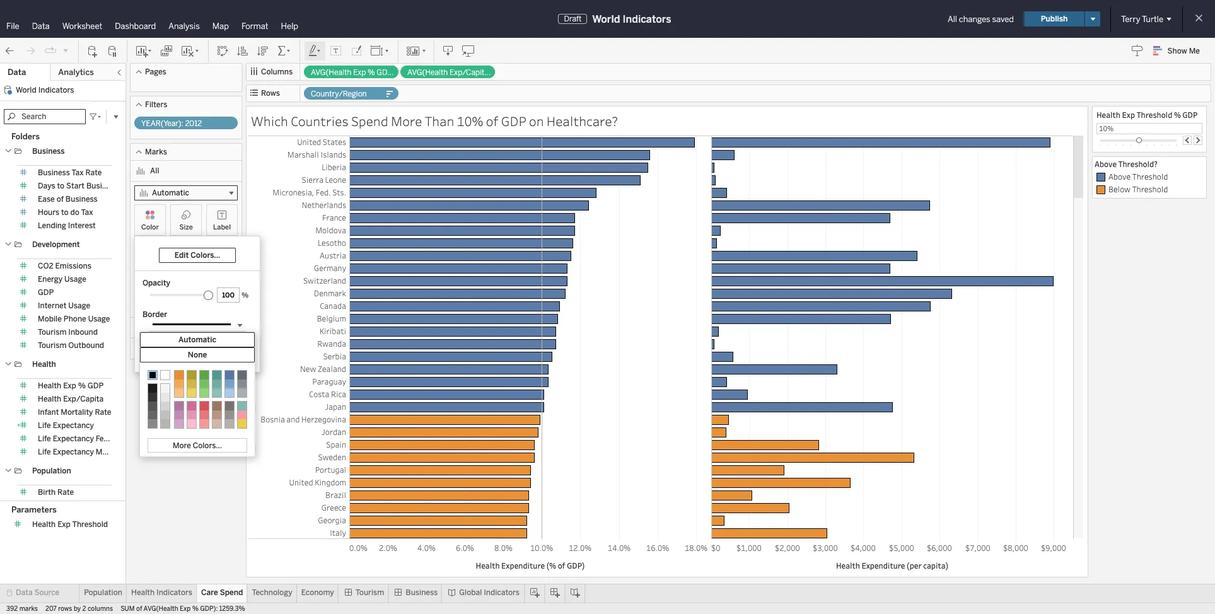 Task type: locate. For each thing, give the bounding box(es) containing it.
3 expectancy from the top
[[53, 448, 94, 457]]

1 horizontal spatial of
[[136, 605, 142, 613]]

rate down exp/capita
[[95, 408, 111, 417]]

exp
[[353, 68, 366, 77], [1122, 110, 1135, 120], [194, 323, 207, 332], [63, 381, 76, 390], [57, 520, 71, 529], [180, 605, 191, 613]]

show mark labels image
[[330, 44, 342, 57]]

of right sum
[[136, 605, 142, 613]]

1 vertical spatial exp/capita)
[[194, 344, 237, 353]]

female
[[96, 434, 121, 443]]

clear sheet image
[[180, 44, 201, 57]]

data source
[[16, 588, 59, 597]]

1 vertical spatial threshold?
[[181, 281, 220, 290]]

10% down health exp threshold % gdp
[[1099, 124, 1114, 133]]

none button
[[140, 347, 255, 363]]

on
[[529, 112, 544, 130]]

0 vertical spatial population
[[32, 467, 71, 475]]

Paraguay, Country/Region. Press Space to toggle selection. Press Escape to go back to the left margin. Use arrow keys to navigate headers text field
[[248, 375, 349, 388]]

avg(health exp % gdp) down the format workbook icon
[[311, 68, 395, 77]]

ease
[[38, 195, 55, 204]]

detail
[[141, 259, 160, 267]]

tax
[[72, 168, 84, 177], [81, 208, 93, 217]]

avg(health exp % gdp)
[[311, 68, 395, 77], [150, 323, 237, 332]]

0 vertical spatial world indicators
[[592, 13, 671, 25]]

tax up the 'days to start business'
[[72, 168, 84, 177]]

207
[[45, 605, 57, 613]]

None range field
[[150, 289, 213, 296]]

0 horizontal spatial exp/capita)
[[194, 344, 237, 353]]

Costa Rica, Country/Region. Press Space to toggle selection. Press Escape to go back to the left margin. Use arrow keys to navigate headers text field
[[248, 388, 349, 400]]

207 rows by 2 columns
[[45, 605, 113, 613]]

usage for energy usage
[[64, 275, 86, 284]]

0-
[[78, 501, 85, 510]]

business up days at the top of page
[[38, 168, 70, 177]]

0 vertical spatial colors...
[[191, 251, 220, 260]]

show me
[[1168, 47, 1200, 55]]

expectancy down infant mortality rate
[[53, 421, 94, 430]]

0 horizontal spatial threshold?
[[181, 281, 220, 290]]

1 vertical spatial expectancy
[[53, 434, 94, 443]]

expectancy for male
[[53, 448, 94, 457]]

0 vertical spatial rate
[[85, 168, 102, 177]]

swap rows and columns image
[[216, 44, 229, 57]]

above threshold? down tooltip on the left top
[[158, 281, 220, 290]]

spend down country/region
[[351, 112, 388, 130]]

3 life from the top
[[38, 448, 51, 457]]

which
[[251, 112, 288, 130]]

threshold? up the above threshold
[[1118, 159, 1157, 169]]

marks. press enter to open the view data window.. use arrow keys to navigate data visualization elements. image
[[349, 136, 1074, 614]]

tax right do
[[81, 208, 93, 217]]

birth
[[38, 488, 56, 497]]

expectancy
[[53, 421, 94, 430], [53, 434, 94, 443], [53, 448, 94, 457]]

2 vertical spatial life
[[38, 448, 51, 457]]

1 horizontal spatial world
[[592, 13, 620, 25]]

columns
[[88, 605, 113, 613]]

1 vertical spatial above
[[1108, 172, 1131, 182]]

1 vertical spatial avg(health exp/capita)
[[150, 344, 237, 353]]

Germany, Country/Region. Press Space to toggle selection. Press Escape to go back to the left margin. Use arrow keys to navigate headers text field
[[248, 262, 349, 274]]

rate for business tax rate
[[85, 168, 102, 177]]

1 horizontal spatial avg(health exp/capita)
[[407, 68, 492, 77]]

all left changes
[[948, 14, 957, 24]]

1 vertical spatial usage
[[68, 301, 90, 310]]

to
[[57, 182, 64, 190], [61, 208, 69, 217]]

0 horizontal spatial of
[[57, 195, 64, 204]]

region
[[158, 296, 181, 305]]

1 life from the top
[[38, 421, 51, 430]]

help
[[281, 21, 298, 31]]

0 vertical spatial to
[[57, 182, 64, 190]]

tooltip
[[175, 259, 197, 267]]

world indicators
[[592, 13, 671, 25], [16, 86, 74, 95]]

None text field
[[217, 288, 240, 303]]

1 vertical spatial world
[[16, 86, 36, 95]]

Jordan, Country/Region. Press Space to toggle selection. Press Escape to go back to the left margin. Use arrow keys to navigate headers text field
[[248, 426, 349, 438]]

co2 emissions
[[38, 262, 91, 271]]

file
[[6, 21, 19, 31]]

0 vertical spatial threshold?
[[1118, 159, 1157, 169]]

health for health exp threshold % gdp
[[1097, 110, 1120, 120]]

10% right the than
[[457, 112, 483, 130]]

data guide image
[[1131, 44, 1144, 57]]

gdp)
[[377, 68, 395, 77], [218, 323, 237, 332]]

0 horizontal spatial world indicators
[[16, 86, 74, 95]]

threshold
[[1137, 110, 1172, 120], [1132, 172, 1168, 182], [1132, 184, 1168, 194], [72, 520, 108, 529]]

avg(health exp % gdp) up automatic
[[150, 323, 237, 332]]

usage down emissions
[[64, 275, 86, 284]]

1 vertical spatial population
[[38, 501, 76, 510]]

1 horizontal spatial spend
[[351, 112, 388, 130]]

Georgia, Country/Region. Press Space to toggle selection. Press Escape to go back to the left margin. Use arrow keys to navigate headers text field
[[248, 514, 349, 526]]

of left on
[[486, 112, 498, 130]]

Search text field
[[4, 109, 86, 124]]

pages
[[145, 67, 166, 76]]

1 horizontal spatial 10%
[[1099, 124, 1114, 133]]

1 vertical spatial of
[[57, 195, 64, 204]]

colors... for more colors...
[[193, 441, 222, 450]]

0 vertical spatial gdp)
[[377, 68, 395, 77]]

colors... inside button
[[191, 251, 220, 260]]

2
[[82, 605, 86, 613]]

sorted ascending by average of health exp % gdp within country/region image
[[236, 44, 249, 57]]

tourism inbound
[[38, 328, 98, 337]]

gdp) down fit "image"
[[377, 68, 395, 77]]

population down birth rate at the left bottom of the page
[[38, 501, 76, 510]]

to left do
[[61, 208, 69, 217]]

outbound
[[68, 341, 104, 350]]

0 horizontal spatial avg(health exp % gdp)
[[150, 323, 237, 332]]

of for ease of business
[[57, 195, 64, 204]]

inbound
[[68, 328, 98, 337]]

format workbook image
[[350, 44, 363, 57]]

0 vertical spatial avg(health exp/capita)
[[407, 68, 492, 77]]

Belgium, Country/Region. Press Space to toggle selection. Press Escape to go back to the left margin. Use arrow keys to navigate headers text field
[[248, 312, 349, 325]]

population up birth rate at the left bottom of the page
[[32, 467, 71, 475]]

0 vertical spatial all
[[948, 14, 957, 24]]

edit colors...
[[174, 251, 220, 260]]

threshold up below threshold option
[[1132, 172, 1168, 182]]

1 horizontal spatial all
[[948, 14, 957, 24]]

1 vertical spatial to
[[61, 208, 69, 217]]

1 vertical spatial gdp)
[[218, 323, 237, 332]]

none
[[188, 351, 207, 359]]

1 vertical spatial data
[[8, 67, 26, 77]]

0 vertical spatial tourism
[[38, 328, 67, 337]]

0 vertical spatial spend
[[351, 112, 388, 130]]

tourism for tourism inbound
[[38, 328, 67, 337]]

duplicate image
[[160, 44, 173, 57]]

edit colors... button
[[159, 248, 236, 263]]

1 vertical spatial rate
[[95, 408, 111, 417]]

1 horizontal spatial avg(health exp % gdp)
[[311, 68, 395, 77]]

1 expectancy from the top
[[53, 421, 94, 430]]

0 vertical spatial of
[[486, 112, 498, 130]]

birth rate
[[38, 488, 74, 497]]

all
[[948, 14, 957, 24], [150, 166, 159, 175]]

0 vertical spatial avg(health exp % gdp)
[[311, 68, 395, 77]]

0 vertical spatial expectancy
[[53, 421, 94, 430]]

colors...
[[191, 251, 220, 260], [193, 441, 222, 450]]

rate up population 0-14
[[57, 488, 74, 497]]

rate
[[85, 168, 102, 177], [95, 408, 111, 417], [57, 488, 74, 497]]

0 horizontal spatial more
[[173, 441, 191, 450]]

Japan, Country/Region. Press Space to toggle selection. Press Escape to go back to the left margin. Use arrow keys to navigate headers text field
[[248, 400, 349, 413]]

above threshold? up the above threshold
[[1095, 159, 1157, 169]]

days to start business
[[38, 182, 118, 190]]

Spain, Country/Region. Press Space to toggle selection. Press Escape to go back to the left margin. Use arrow keys to navigate headers text field
[[248, 438, 349, 451]]

of right the ease
[[57, 195, 64, 204]]

tourism right the economy
[[356, 588, 384, 597]]

new worksheet image
[[135, 44, 153, 57]]

0 vertical spatial exp/capita)
[[450, 68, 492, 77]]

energy usage
[[38, 275, 86, 284]]

1 vertical spatial avg(health exp % gdp)
[[150, 323, 237, 332]]

filters
[[145, 100, 167, 109]]

edit
[[174, 251, 189, 260]]

health exp threshold % gdp slider
[[1136, 137, 1142, 143]]

2 vertical spatial expectancy
[[53, 448, 94, 457]]

exp down the format workbook icon
[[353, 68, 366, 77]]

all down marks
[[150, 166, 159, 175]]

Netherlands, Country/Region. Press Space to toggle selection. Press Escape to go back to the left margin. Use arrow keys to navigate headers text field
[[248, 199, 349, 211]]

data up replay animation image on the top of the page
[[32, 21, 50, 31]]

source
[[34, 588, 59, 597]]

life for life expectancy female
[[38, 434, 51, 443]]

population
[[32, 467, 71, 475], [38, 501, 76, 510], [84, 588, 122, 597]]

0 vertical spatial usage
[[64, 275, 86, 284]]

care
[[201, 588, 218, 597]]

1 vertical spatial more
[[173, 441, 191, 450]]

data up 392 marks
[[16, 588, 33, 597]]

more inside button
[[173, 441, 191, 450]]

terry
[[1121, 14, 1140, 24]]

energy
[[38, 275, 63, 284]]

of
[[486, 112, 498, 130], [57, 195, 64, 204], [136, 605, 142, 613]]

business down the 'days to start business'
[[65, 195, 98, 204]]

above inside option
[[1108, 172, 1131, 182]]

all changes saved
[[948, 14, 1014, 24]]

data down undo icon
[[8, 67, 26, 77]]

0 vertical spatial more
[[391, 112, 422, 130]]

above threshold option
[[1095, 171, 1204, 183]]

exp up the above threshold
[[1122, 110, 1135, 120]]

health for health exp threshold
[[32, 520, 56, 529]]

2 vertical spatial usage
[[88, 315, 110, 323]]

to for days
[[57, 182, 64, 190]]

to right days at the top of page
[[57, 182, 64, 190]]

expectancy down life expectancy female
[[53, 448, 94, 457]]

tourism for tourism outbound
[[38, 341, 67, 350]]

more colors...
[[173, 441, 222, 450]]

analysis
[[169, 21, 200, 31]]

2 expectancy from the top
[[53, 434, 94, 443]]

folders
[[11, 132, 40, 141]]

0 vertical spatial world
[[592, 13, 620, 25]]

world up search text field
[[16, 86, 36, 95]]

spend up 1259.3%
[[220, 588, 243, 597]]

expectancy up the life expectancy male
[[53, 434, 94, 443]]

world
[[592, 13, 620, 25], [16, 86, 36, 95]]

exp/capita)
[[450, 68, 492, 77], [194, 344, 237, 353]]

392 marks
[[6, 605, 38, 613]]

gdp
[[1182, 110, 1198, 120], [501, 112, 526, 130], [38, 288, 54, 297], [88, 381, 104, 390]]

usage up phone
[[68, 301, 90, 310]]

pause auto updates image
[[107, 44, 119, 57]]

by
[[74, 605, 81, 613]]

population up columns
[[84, 588, 122, 597]]

threshold? down tooltip on the left top
[[181, 281, 220, 290]]

10%
[[457, 112, 483, 130], [1099, 124, 1114, 133]]

0 vertical spatial life
[[38, 421, 51, 430]]

automatic button
[[140, 332, 255, 347]]

0 vertical spatial above threshold?
[[1095, 159, 1157, 169]]

1 vertical spatial all
[[150, 166, 159, 175]]

1 vertical spatial world indicators
[[16, 86, 74, 95]]

of for sum of avg(health exp % gdp): 1259.3%
[[136, 605, 142, 613]]

usage up inbound
[[88, 315, 110, 323]]

1 horizontal spatial world indicators
[[592, 13, 671, 25]]

infant mortality rate
[[38, 408, 111, 417]]

more
[[391, 112, 422, 130], [173, 441, 191, 450]]

above threshold?
[[1095, 159, 1157, 169], [158, 281, 220, 290]]

show/hide cards image
[[406, 44, 426, 57]]

New Zealand, Country/Region. Press Space to toggle selection. Press Escape to go back to the left margin. Use arrow keys to navigate headers text field
[[248, 363, 349, 375]]

Lesotho, Country/Region. Press Space to toggle selection. Press Escape to go back to the left margin. Use arrow keys to navigate headers text field
[[248, 236, 349, 249]]

replay animation image
[[62, 46, 69, 54]]

threshold?
[[1118, 159, 1157, 169], [181, 281, 220, 290]]

health exp threshold % gdp
[[1097, 110, 1198, 120]]

business right start
[[86, 182, 118, 190]]

tourism
[[38, 328, 67, 337], [38, 341, 67, 350], [356, 588, 384, 597]]

2 life from the top
[[38, 434, 51, 443]]

Switzerland, Country/Region. Press Space to toggle selection. Press Escape to go back to the left margin. Use arrow keys to navigate headers text field
[[248, 274, 349, 287]]

Marshall Islands, Country/Region. Press Space to toggle selection. Press Escape to go back to the left margin. Use arrow keys to navigate headers text field
[[248, 148, 349, 161]]

to for hours
[[61, 208, 69, 217]]

2 horizontal spatial of
[[486, 112, 498, 130]]

Denmark, Country/Region. Press Space to toggle selection. Press Escape to go back to the left margin. Use arrow keys to navigate headers text field
[[248, 287, 349, 300]]

Portugal, Country/Region. Press Space to toggle selection. Press Escape to go back to the left margin. Use arrow keys to navigate headers text field
[[248, 463, 349, 476]]

rate up the 'days to start business'
[[85, 168, 102, 177]]

rate for infant mortality rate
[[95, 408, 111, 417]]

world indicators up search text field
[[16, 86, 74, 95]]

2 vertical spatial tourism
[[356, 588, 384, 597]]

colors... inside button
[[193, 441, 222, 450]]

do
[[70, 208, 79, 217]]

1 vertical spatial tourism
[[38, 341, 67, 350]]

tourism down 'tourism inbound'
[[38, 341, 67, 350]]

world right the draft
[[592, 13, 620, 25]]

2 vertical spatial population
[[84, 588, 122, 597]]

1 vertical spatial colors...
[[193, 441, 222, 450]]

all for all changes saved
[[948, 14, 957, 24]]

0 horizontal spatial all
[[150, 166, 159, 175]]

automatic none
[[178, 335, 216, 359]]

gdp) up none button
[[218, 323, 237, 332]]

health for health exp/capita
[[38, 395, 61, 404]]

0 horizontal spatial above threshold?
[[158, 281, 220, 290]]

infant
[[38, 408, 59, 417]]

life expectancy
[[38, 421, 94, 430]]

business left global
[[406, 588, 438, 597]]

terry turtle
[[1121, 14, 1163, 24]]

highlight image
[[308, 44, 322, 57]]

France, Country/Region. Press Space to toggle selection. Press Escape to go back to the left margin. Use arrow keys to navigate headers text field
[[248, 211, 349, 224]]

1 vertical spatial life
[[38, 434, 51, 443]]

avg(health
[[311, 68, 351, 77], [407, 68, 448, 77], [150, 323, 192, 332], [150, 344, 192, 353], [144, 605, 178, 613]]

worksheet
[[62, 21, 102, 31]]

tourism down 'mobile'
[[38, 328, 67, 337]]

0 horizontal spatial spend
[[220, 588, 243, 597]]

1 horizontal spatial threshold?
[[1118, 159, 1157, 169]]

world indicators right the draft
[[592, 13, 671, 25]]

1 horizontal spatial exp/capita)
[[450, 68, 492, 77]]

me
[[1189, 47, 1200, 55]]

2 vertical spatial of
[[136, 605, 142, 613]]

undo image
[[4, 44, 16, 57]]



Task type: describe. For each thing, give the bounding box(es) containing it.
Sweden, Country/Region. Press Space to toggle selection. Press Escape to go back to the left margin. Use arrow keys to navigate headers text field
[[248, 451, 349, 463]]

1 horizontal spatial gdp)
[[377, 68, 395, 77]]

phone
[[64, 315, 86, 323]]

above threshold
[[1108, 172, 1168, 182]]

2 vertical spatial data
[[16, 588, 33, 597]]

expectancy for female
[[53, 434, 94, 443]]

healthcare?
[[547, 112, 618, 130]]

hours to do tax
[[38, 208, 93, 217]]

United Kingdom, Country/Region. Press Space to toggle selection. Press Escape to go back to the left margin. Use arrow keys to navigate headers text field
[[248, 476, 349, 489]]

1 vertical spatial spend
[[220, 588, 243, 597]]

mobile
[[38, 315, 62, 323]]

rows
[[58, 605, 72, 613]]

1 horizontal spatial more
[[391, 112, 422, 130]]

below threshold
[[1108, 184, 1168, 194]]

label
[[213, 223, 231, 231]]

Rwanda, Country/Region. Press Space to toggle selection. Press Escape to go back to the left margin. Use arrow keys to navigate headers text field
[[248, 337, 349, 350]]

Greece, Country/Region. Press Space to toggle selection. Press Escape to go back to the left margin. Use arrow keys to navigate headers text field
[[248, 501, 349, 514]]

economy
[[301, 588, 334, 597]]

internet
[[38, 301, 66, 310]]

new data source image
[[86, 44, 99, 57]]

health exp threshold
[[32, 520, 108, 529]]

2012
[[185, 119, 202, 128]]

below threshold option
[[1095, 183, 1204, 196]]

analytics
[[58, 67, 94, 77]]

Bosnia and Herzegovina, Country/Region. Press Space to toggle selection. Press Escape to go back to the left margin. Use arrow keys to navigate headers text field
[[248, 413, 349, 426]]

co2
[[38, 262, 53, 271]]

totals image
[[277, 44, 292, 57]]

emissions
[[55, 262, 91, 271]]

fit image
[[370, 44, 390, 57]]

country/region
[[311, 90, 367, 98]]

population 0-14
[[38, 501, 93, 510]]

392
[[6, 605, 18, 613]]

colors... for edit colors...
[[191, 251, 220, 260]]

marks
[[145, 148, 167, 156]]

health for health
[[32, 360, 56, 369]]

which countries spend more than 10% of gdp on healthcare?
[[251, 112, 618, 130]]

Canada, Country/Region. Press Space to toggle selection. Press Escape to go back to the left margin. Use arrow keys to navigate headers text field
[[248, 300, 349, 312]]

global
[[459, 588, 482, 597]]

turtle
[[1142, 14, 1163, 24]]

publish
[[1041, 15, 1068, 23]]

life for life expectancy
[[38, 421, 51, 430]]

male
[[96, 448, 113, 457]]

1 vertical spatial above threshold?
[[158, 281, 220, 290]]

Sierra Leone, Country/Region. Press Space to toggle selection. Press Escape to go back to the left margin. Use arrow keys to navigate headers text field
[[248, 173, 349, 186]]

exp left gdp):
[[180, 605, 191, 613]]

saved
[[992, 14, 1014, 24]]

publish button
[[1024, 11, 1085, 26]]

gdp):
[[200, 605, 218, 613]]

development
[[32, 240, 80, 249]]

collapse image
[[115, 69, 123, 76]]

14
[[85, 501, 93, 510]]

tourism outbound
[[38, 341, 104, 350]]

border
[[143, 310, 167, 319]]

open and edit this workbook in tableau desktop image
[[462, 44, 475, 57]]

map
[[212, 21, 229, 31]]

Brazil, Country/Region. Press Space to toggle selection. Press Escape to go back to the left margin. Use arrow keys to navigate headers text field
[[248, 489, 349, 501]]

show me button
[[1147, 41, 1211, 61]]

all for all
[[150, 166, 159, 175]]

Liberia, Country/Region. Press Space to toggle selection. Press Escape to go back to the left margin. Use arrow keys to navigate headers text field
[[248, 161, 349, 173]]

life expectancy male
[[38, 448, 113, 457]]

0 horizontal spatial 10%
[[457, 112, 483, 130]]

usage for internet usage
[[68, 301, 90, 310]]

changes
[[959, 14, 990, 24]]

year(year): 2012
[[141, 119, 202, 128]]

exp down population 0-14
[[57, 520, 71, 529]]

redo image
[[24, 44, 37, 57]]

care spend
[[201, 588, 243, 597]]

1 vertical spatial tax
[[81, 208, 93, 217]]

more colors... button
[[148, 438, 247, 453]]

0 horizontal spatial avg(health exp/capita)
[[150, 344, 237, 353]]

ease of business
[[38, 195, 98, 204]]

0 vertical spatial data
[[32, 21, 50, 31]]

days
[[38, 182, 55, 190]]

hours
[[38, 208, 59, 217]]

United States, Country/Region. Press Space to toggle selection. Press Escape to go back to the left margin. Use arrow keys to navigate headers text field
[[248, 136, 349, 148]]

lending
[[38, 221, 66, 230]]

Serbia, Country/Region. Press Space to toggle selection. Press Escape to go back to the left margin. Use arrow keys to navigate headers text field
[[248, 350, 349, 363]]

2 vertical spatial above
[[158, 281, 179, 290]]

health for health exp % gdp
[[38, 381, 61, 390]]

replay animation image
[[44, 44, 57, 57]]

below
[[1108, 184, 1131, 194]]

Italy, Country/Region. Press Space to toggle selection. Press Escape to go back to the left margin. Use arrow keys to navigate headers text field
[[248, 526, 349, 539]]

Micronesia, Fed. Sts., Country/Region. Press Space to toggle selection. Press Escape to go back to the left margin. Use arrow keys to navigate headers text field
[[248, 186, 349, 199]]

0 vertical spatial above
[[1095, 159, 1117, 169]]

mortality
[[61, 408, 93, 417]]

0 horizontal spatial gdp)
[[218, 323, 237, 332]]

color
[[141, 223, 159, 231]]

global indicators
[[459, 588, 520, 597]]

sorted descending by average of health exp % gdp within country/region image
[[257, 44, 269, 57]]

2 vertical spatial rate
[[57, 488, 74, 497]]

life expectancy female
[[38, 434, 121, 443]]

business down folders
[[32, 147, 65, 156]]

exp up automatic
[[194, 323, 207, 332]]

life for life expectancy male
[[38, 448, 51, 457]]

health exp % gdp
[[38, 381, 104, 390]]

Austria, Country/Region. Press Space to toggle selection. Press Escape to go back to the left margin. Use arrow keys to navigate headers text field
[[248, 249, 349, 262]]

start
[[66, 182, 85, 190]]

business tax rate
[[38, 168, 102, 177]]

Kiribati, Country/Region. Press Space to toggle selection. Press Escape to go back to the left margin. Use arrow keys to navigate headers text field
[[248, 325, 349, 337]]

format
[[241, 21, 268, 31]]

health indicators
[[131, 588, 192, 597]]

1 horizontal spatial above threshold?
[[1095, 159, 1157, 169]]

than
[[425, 112, 454, 130]]

health for health indicators
[[131, 588, 155, 597]]

1259.3%
[[219, 605, 245, 613]]

threshold down 14
[[72, 520, 108, 529]]

show
[[1168, 47, 1187, 55]]

download image
[[442, 44, 455, 57]]

0 horizontal spatial world
[[16, 86, 36, 95]]

technology
[[252, 588, 292, 597]]

internet usage
[[38, 301, 90, 310]]

health exp/capita
[[38, 395, 103, 404]]

lending interest
[[38, 221, 96, 230]]

threshold up health exp threshold % gdp slider
[[1137, 110, 1172, 120]]

threshold down "above threshold" option
[[1132, 184, 1168, 194]]

Moldova, Country/Region. Press Space to toggle selection. Press Escape to go back to the left margin. Use arrow keys to navigate headers text field
[[248, 224, 349, 236]]

0 vertical spatial tax
[[72, 168, 84, 177]]

dashboard
[[115, 21, 156, 31]]

columns
[[261, 67, 293, 76]]

parameters
[[11, 505, 57, 514]]

countries
[[291, 112, 348, 130]]

exp up health exp/capita
[[63, 381, 76, 390]]

year(year):
[[141, 119, 183, 128]]

interest
[[68, 221, 96, 230]]

size
[[179, 223, 193, 231]]



Task type: vqa. For each thing, say whether or not it's contained in the screenshot.
netherlands, country/region. press space to toggle selection. press escape to go back to the left margin. use arrow keys to navigate headers "text box"
yes



